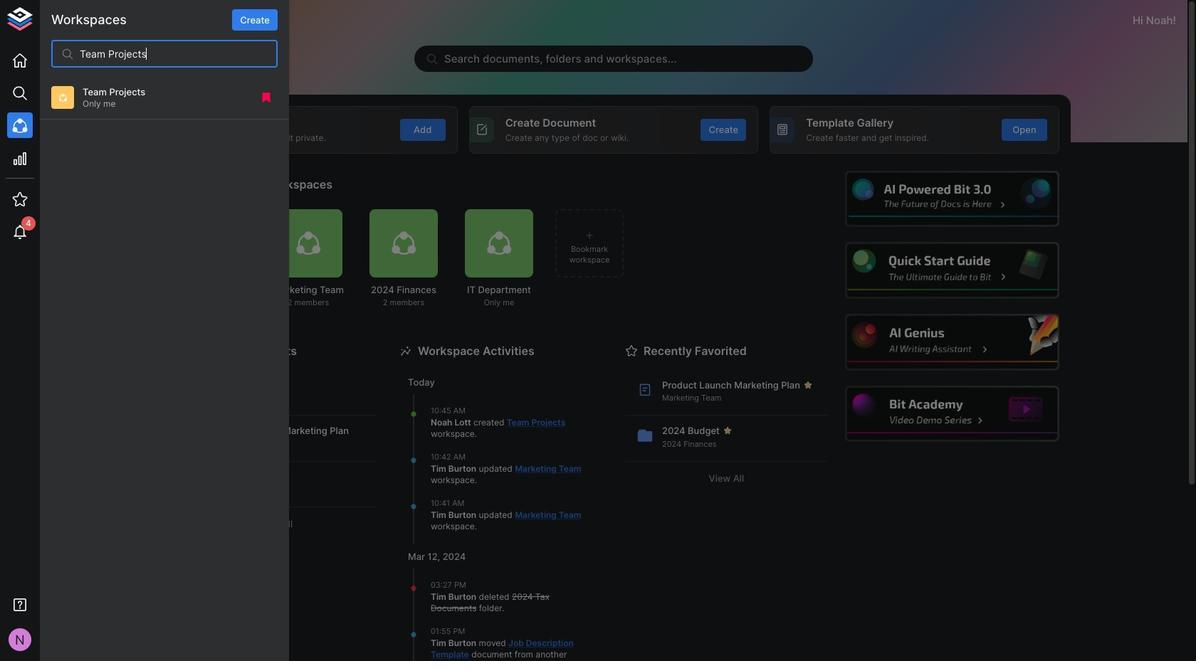 Task type: locate. For each thing, give the bounding box(es) containing it.
help image
[[845, 171, 1060, 227], [845, 242, 1060, 299], [845, 314, 1060, 371], [845, 386, 1060, 443]]

Search Workspaces... text field
[[80, 40, 278, 68]]

2 help image from the top
[[845, 242, 1060, 299]]



Task type: vqa. For each thing, say whether or not it's contained in the screenshot.
Recently Favorited
no



Task type: describe. For each thing, give the bounding box(es) containing it.
1 help image from the top
[[845, 171, 1060, 227]]

remove bookmark image
[[260, 92, 273, 104]]

4 help image from the top
[[845, 386, 1060, 443]]

3 help image from the top
[[845, 314, 1060, 371]]



